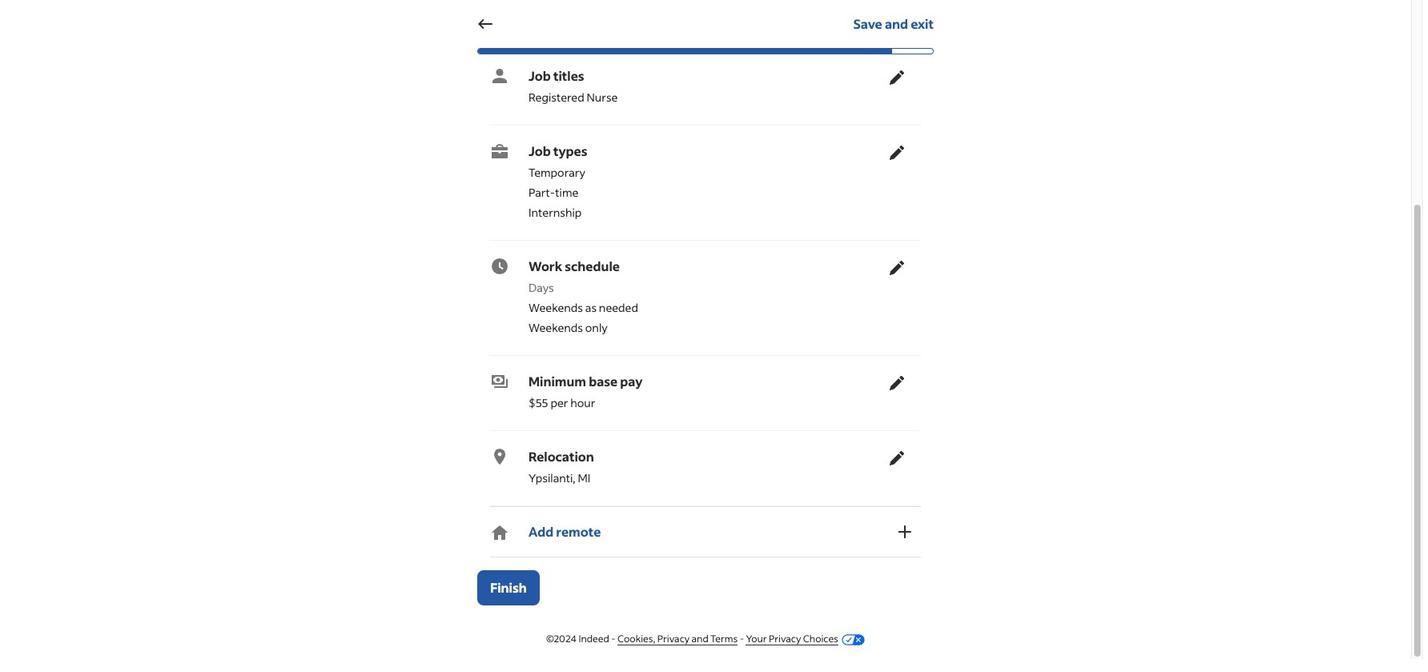 Task type: locate. For each thing, give the bounding box(es) containing it.
minimum base pay $55 per hour
[[529, 373, 643, 411]]

0 vertical spatial weekends
[[529, 300, 583, 316]]

privacy right cookies,
[[657, 634, 690, 646]]

exit
[[911, 15, 934, 32]]

your privacy choices link
[[746, 634, 838, 646]]

2 - from the left
[[740, 634, 744, 646]]

1 vertical spatial weekends
[[529, 320, 583, 336]]

0 vertical spatial job
[[529, 67, 551, 84]]

1 horizontal spatial -
[[740, 634, 744, 646]]

job titles group
[[490, 60, 915, 112]]

choices
[[803, 634, 838, 646]]

weekends
[[529, 300, 583, 316], [529, 320, 583, 336]]

internship
[[529, 205, 582, 220]]

privacy right your
[[769, 634, 801, 646]]

relocation ypsilanti, mi
[[529, 449, 594, 486]]

0 vertical spatial and
[[885, 15, 908, 32]]

job types group
[[490, 135, 915, 227]]

and left exit
[[885, 15, 908, 32]]

0 horizontal spatial privacy
[[657, 634, 690, 646]]

add remote
[[529, 524, 601, 541]]

1 vertical spatial and
[[692, 634, 709, 646]]

and
[[885, 15, 908, 32], [692, 634, 709, 646]]

minimum base pay group
[[490, 366, 915, 418]]

job up 'registered'
[[529, 67, 551, 84]]

save and exit link
[[853, 6, 934, 42]]

privacy
[[657, 634, 690, 646], [769, 634, 801, 646]]

0 horizontal spatial -
[[611, 634, 616, 646]]

weekends left only
[[529, 320, 583, 336]]

as
[[585, 300, 597, 316]]

1 horizontal spatial privacy
[[769, 634, 801, 646]]

2 job from the top
[[529, 143, 551, 159]]

minimum
[[529, 373, 586, 390]]

indeed
[[579, 634, 609, 646]]

-
[[611, 634, 616, 646], [740, 634, 744, 646]]

1 job from the top
[[529, 67, 551, 84]]

job
[[529, 67, 551, 84], [529, 143, 551, 159]]

job up temporary
[[529, 143, 551, 159]]

cookies,
[[618, 634, 655, 646]]

needed
[[599, 300, 638, 316]]

job inside job titles registered nurse
[[529, 67, 551, 84]]

1 vertical spatial job
[[529, 143, 551, 159]]

1 privacy from the left
[[657, 634, 690, 646]]

2 privacy from the left
[[769, 634, 801, 646]]

relocation group
[[490, 441, 915, 493]]

temporary
[[529, 165, 585, 180]]

©2024 indeed - cookies, privacy and terms - your privacy choices
[[546, 634, 838, 646]]

- left your
[[740, 634, 744, 646]]

ypsilanti,
[[529, 471, 576, 486]]

job inside job types temporary part-time internship
[[529, 143, 551, 159]]

job titles registered nurse
[[529, 67, 618, 105]]

©2024
[[546, 634, 577, 646]]

finish button
[[477, 571, 540, 606]]

part-
[[529, 185, 555, 200]]

- right indeed
[[611, 634, 616, 646]]

mi
[[578, 471, 590, 486]]

and left "terms"
[[692, 634, 709, 646]]

pay
[[620, 373, 643, 390]]

days
[[529, 280, 554, 296]]

schedule
[[565, 258, 620, 275]]

titles
[[553, 67, 584, 84]]

1 weekends from the top
[[529, 300, 583, 316]]

weekends down days
[[529, 300, 583, 316]]

work
[[529, 258, 562, 275]]

save
[[853, 15, 882, 32]]

work schedule group
[[490, 251, 915, 343]]

remote
[[556, 524, 601, 541]]

cookies, privacy and terms link
[[618, 634, 738, 646]]

registered
[[529, 90, 584, 105]]



Task type: vqa. For each thing, say whether or not it's contained in the screenshot.
the Company in Add work experience element
no



Task type: describe. For each thing, give the bounding box(es) containing it.
nurse
[[587, 90, 618, 105]]

progress progress bar
[[477, 48, 934, 54]]

relocation
[[529, 449, 594, 465]]

job for types
[[529, 143, 551, 159]]

finish
[[490, 580, 527, 597]]

per
[[551, 396, 568, 411]]

$55
[[529, 396, 548, 411]]

save and exit
[[853, 15, 934, 32]]

your
[[746, 634, 767, 646]]

base
[[589, 373, 618, 390]]

terms
[[710, 634, 738, 646]]

hour
[[570, 396, 595, 411]]

work schedule days weekends as needed weekends only
[[529, 258, 638, 336]]

2 weekends from the top
[[529, 320, 583, 336]]

add
[[529, 524, 554, 541]]

job types temporary part-time internship
[[529, 143, 587, 220]]

1 - from the left
[[611, 634, 616, 646]]

time
[[555, 185, 579, 200]]

only
[[585, 320, 608, 336]]

job for titles
[[529, 67, 551, 84]]

0 horizontal spatial and
[[692, 634, 709, 646]]

add remote button
[[490, 508, 921, 557]]

types
[[553, 143, 587, 159]]

1 horizontal spatial and
[[885, 15, 908, 32]]



